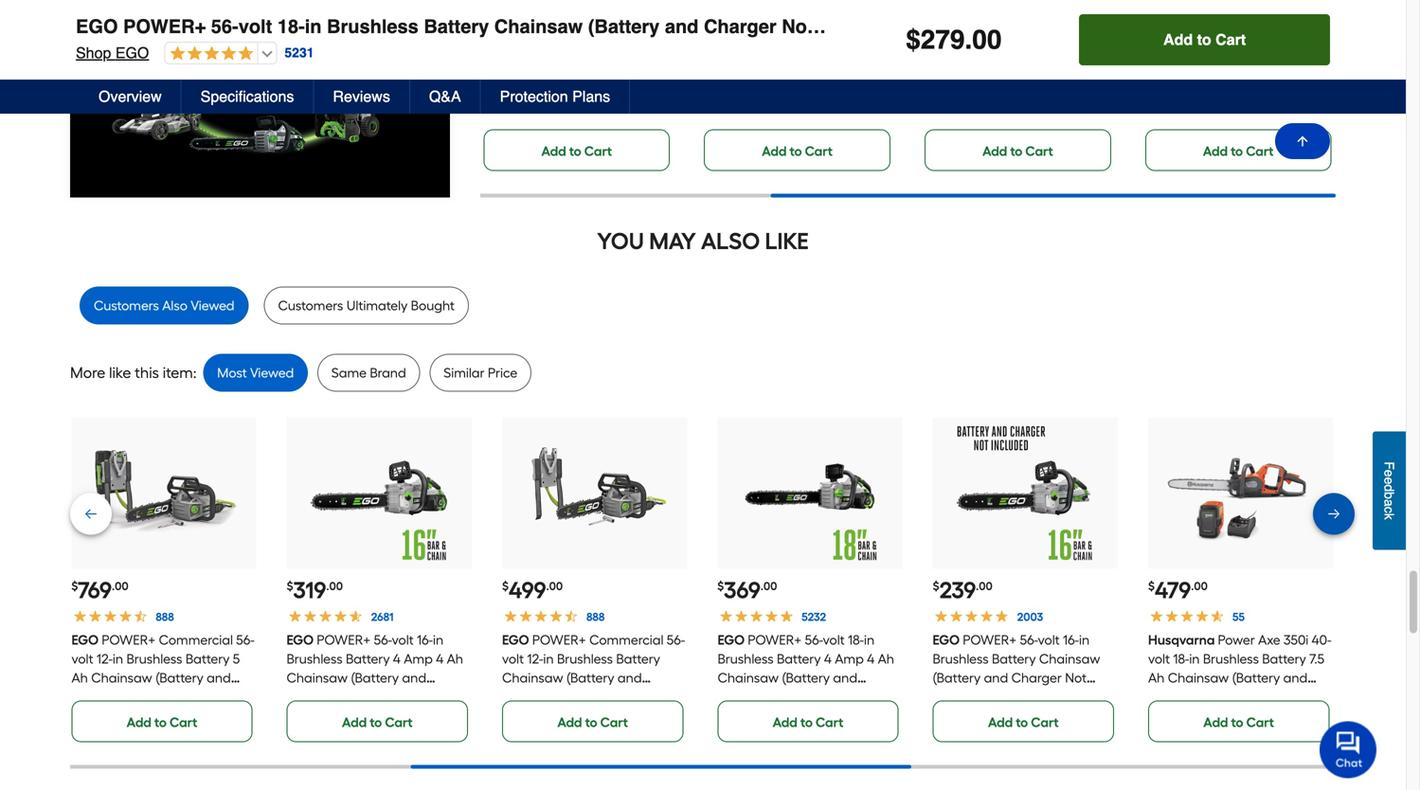 Task type: vqa. For each thing, say whether or not it's contained in the screenshot.
apply.
no



Task type: describe. For each thing, give the bounding box(es) containing it.
add to cart for "499" list item
[[557, 714, 628, 730]]

power+ 56-volt 18-in brushless battery 4 amp 4 ah chainsaw (battery and charger included)
[[717, 632, 894, 705]]

reviews
[[333, 88, 390, 105]]

(li- for 249
[[657, 60, 671, 77]]

cart for "499" list item
[[600, 714, 628, 730]]

volt inside the power+ commercial 56- volt 12-in brushless battery 5 ah chainsaw (battery and charger included)
[[71, 651, 93, 667]]

reviews button
[[314, 80, 410, 114]]

similar
[[444, 365, 485, 381]]

56- inside power+ 56-volt 16-in brushless battery 4 amp 4 ah chainsaw (battery and charger included)
[[374, 632, 392, 648]]

add for 249 list item
[[541, 143, 566, 159]]

volt inside power axe 350i 40- volt 18-in brushless battery 7.5 ah chainsaw (battery and charger included)
[[1148, 651, 1170, 667]]

add to cart for 479 list item
[[1203, 714, 1274, 730]]

customers ultimately bought
[[278, 297, 455, 313]]

$ 399 .00
[[704, 8, 764, 35]]

$ 319 .00
[[287, 576, 343, 604]]

overview
[[99, 88, 162, 105]]

like
[[109, 364, 131, 382]]

included) inside power+ 56-volt 18-in brushless battery 4 amp 4 ah chainsaw (battery and charger included)
[[771, 689, 827, 705]]

included) inside 56-volt battery charger (charger included)
[[982, 79, 1038, 95]]

brushless inside power+ commercial 56- volt 12-in brushless battery chainsaw (battery and charger not included)
[[557, 651, 613, 667]]

and inside the power+ commercial 56- volt 12-in brushless battery 5 ah chainsaw (battery and charger included)
[[206, 670, 231, 686]]

$ for 369
[[717, 579, 724, 593]]

1 e from the top
[[1382, 470, 1397, 477]]

brushless inside power+ 56-volt 18-in brushless battery 4 amp 4 ah chainsaw (battery and charger included)
[[717, 651, 773, 667]]

chainsaw inside power+ 56-volt 16-in brushless battery 4 amp 4 ah chainsaw (battery and charger included)
[[287, 670, 348, 686]]

f e e d b a c k button
[[1373, 431, 1406, 550]]

in inside power+ 56-volt 18-in brushless battery 4 amp 4 ah chainsaw (battery and charger included)
[[864, 632, 874, 648]]

18- inside power axe 350i 40- volt 18-in brushless battery 7.5 ah chainsaw (battery and charger included)
[[1173, 651, 1189, 667]]

$ for 769
[[71, 579, 78, 593]]

ego for 239
[[933, 632, 960, 648]]

customers for customers also viewed
[[94, 297, 159, 313]]

in inside power axe 350i 40- volt 18-in brushless battery 7.5 ah chainsaw (battery and charger included)
[[1189, 651, 1200, 667]]

lithium inside 56-volt 28 ah lithium ion (li-ion) battery
[[1256, 60, 1301, 77]]

axe
[[1258, 632, 1280, 648]]

included) inside power+ 56-volt 16-in brushless battery 4 amp 4 ah chainsaw (battery and charger included)
[[340, 689, 396, 705]]

$ for 279
[[906, 25, 921, 55]]

battery inside power+ 56-volt 16-in brushless battery 4 amp 4 ah chainsaw (battery and charger included)
[[346, 651, 390, 667]]

volt inside power+ 56-volt 16-in brushless battery chainsaw (battery and charger not included)
[[1038, 632, 1060, 648]]

included) inside the power+ commercial 56- volt 12-in brushless battery 5 ah chainsaw (battery and charger included)
[[125, 689, 181, 705]]

in inside power+ 56-volt 16-in brushless battery 4 amp 4 ah chainsaw (battery and charger included)
[[433, 632, 444, 648]]

chainsaw inside the power+ commercial 56- volt 12-in brushless battery 5 ah chainsaw (battery and charger included)
[[91, 670, 152, 686]]

and inside power axe 350i 40- volt 18-in brushless battery 7.5 ah chainsaw (battery and charger included)
[[1283, 670, 1308, 686]]

item
[[163, 364, 193, 382]]

charger inside power axe 350i 40- volt 18-in brushless battery 7.5 ah chainsaw (battery and charger included)
[[1148, 689, 1199, 705]]

add to cart link for 319 list item
[[287, 700, 468, 742]]

319 list item
[[287, 417, 472, 742]]

(battery inside power axe 350i 40- volt 18-in brushless battery 7.5 ah chainsaw (battery and charger included)
[[1232, 670, 1280, 686]]

volt inside power+ 56-volt 18-in brushless battery 4 amp 4 ah chainsaw (battery and charger included)
[[823, 632, 845, 648]]

4.7 stars image
[[165, 45, 253, 63]]

power+ commercial 56- volt 12-in brushless battery 5 ah chainsaw (battery and charger included)
[[71, 632, 254, 705]]

to for the 369 list item
[[800, 714, 813, 730]]

0 horizontal spatial also
[[162, 297, 188, 313]]

brushless inside power+ 56-volt 16-in brushless battery 4 amp 4 ah chainsaw (battery and charger included)
[[287, 651, 343, 667]]

q&a
[[429, 88, 461, 105]]

$ 499 .00
[[502, 576, 563, 604]]

00
[[972, 25, 1002, 55]]

279
[[921, 25, 965, 55]]

battery inside 56-volt 28 ah lithium ion (li-ion) battery
[[1184, 79, 1229, 95]]

protection plans
[[500, 88, 610, 105]]

.
[[965, 25, 972, 55]]

:
[[193, 364, 197, 382]]

d
[[1382, 484, 1397, 492]]

ultimately
[[347, 297, 408, 313]]

chat invite button image
[[1320, 720, 1377, 778]]

.00 for 1,399
[[1202, 11, 1219, 24]]

charger inside power+ 56-volt 16-in brushless battery chainsaw (battery and charger not included)
[[1012, 670, 1062, 686]]

12- for 499
[[527, 651, 543, 667]]

56- inside the power+ commercial 56- volt 12-in brushless battery 5 ah chainsaw (battery and charger included)
[[236, 632, 254, 648]]

volt for battery
[[972, 60, 995, 77]]

b
[[1382, 492, 1397, 499]]

add to cart link for 249 list item
[[484, 129, 670, 171]]

power+ 56-volt 16-in brushless battery chainsaw (battery and charger not included)
[[933, 632, 1100, 705]]

add for the 769 list item
[[127, 714, 151, 730]]

add for 169 list item
[[982, 143, 1007, 159]]

bought
[[411, 297, 455, 313]]

brushless inside power+ 56-volt 16-in brushless battery chainsaw (battery and charger not included)
[[933, 651, 989, 667]]

not for power+ commercial 56- volt 12-in brushless battery chainsaw (battery and charger not included)
[[556, 689, 577, 705]]

5
[[233, 651, 240, 667]]

overview button
[[80, 80, 182, 114]]

you
[[597, 227, 644, 255]]

$ 369 .00
[[717, 576, 777, 604]]

.00 for 769
[[112, 579, 129, 593]]

battery inside power+ commercial 56- volt 12-in brushless battery chainsaw (battery and charger not included)
[[616, 651, 660, 667]]

cart for the 769 list item
[[170, 714, 197, 730]]

4 inside "56-volt 4 ah lithium ion (li- ion) battery"
[[557, 60, 565, 77]]

volt for 28
[[1193, 60, 1215, 77]]

56-volt battery charger (charger included) link
[[925, 60, 1096, 95]]

a
[[1382, 499, 1397, 506]]

ego for 769
[[71, 632, 98, 648]]

ego power+ commercial 56-volt 12-in brushless battery 5 ah chainsaw (battery and charger included) image
[[90, 419, 238, 567]]

7.5 inside the 56-volt 7.5 ah; lithium ion (li-ion) battery
[[777, 60, 793, 77]]

cart for the 369 list item
[[816, 714, 843, 730]]

56-volt 4 ah lithium ion (li- ion) battery link
[[484, 60, 671, 95]]

add to cart button
[[1079, 14, 1330, 65]]

power axe 350i 40- volt 18-in brushless battery 7.5 ah chainsaw (battery and charger included)
[[1148, 632, 1331, 705]]

battery inside 56-volt battery charger (charger included)
[[998, 60, 1042, 77]]

(battery inside power+ commercial 56- volt 12-in brushless battery chainsaw (battery and charger not included)
[[566, 670, 614, 686]]

amp for 369
[[835, 651, 864, 667]]

ah;
[[796, 60, 816, 77]]

chainsaw inside power+ 56-volt 16-in brushless battery chainsaw (battery and charger not included)
[[1039, 651, 1100, 667]]

add to cart link for 169 list item
[[925, 129, 1111, 171]]

like
[[765, 227, 809, 255]]

add to cart for 319 list item
[[342, 714, 413, 730]]

add to cart link for 239 list item at the right bottom of page
[[933, 700, 1114, 742]]

included) inside power axe 350i 40- volt 18-in brushless battery 7.5 ah chainsaw (battery and charger included)
[[1202, 689, 1258, 705]]

add to cart for 1,399 list item on the right top of the page
[[1203, 143, 1274, 159]]

power+ 56-volt 16-in brushless battery 4 amp 4 ah chainsaw (battery and charger included)
[[287, 632, 463, 705]]

battery inside "56-volt 4 ah lithium ion (li- ion) battery"
[[509, 79, 553, 95]]

cart for 399 list item
[[805, 143, 833, 159]]

399
[[711, 8, 747, 35]]

239 list item
[[933, 417, 1118, 742]]

not for ego power+ 56-volt 18-in brushless battery chainsaw (battery and charger not included)
[[782, 16, 813, 37]]

brushless inside the power+ commercial 56- volt 12-in brushless battery 5 ah chainsaw (battery and charger included)
[[126, 651, 182, 667]]

ah inside the power+ commercial 56- volt 12-in brushless battery 5 ah chainsaw (battery and charger included)
[[71, 670, 88, 686]]

56-volt battery charger (charger included)
[[925, 60, 1096, 95]]

brand
[[370, 365, 406, 381]]

chainsaw inside power+ commercial 56- volt 12-in brushless battery chainsaw (battery and charger not included)
[[502, 670, 563, 686]]

ion inside 56-volt 28 ah lithium ion (li-ion) battery
[[1304, 60, 1323, 77]]

7.5 inside power axe 350i 40- volt 18-in brushless battery 7.5 ah chainsaw (battery and charger included)
[[1309, 651, 1325, 667]]

319
[[293, 576, 326, 604]]

ion) for 399
[[718, 79, 740, 95]]

chainsaw inside power+ 56-volt 18-in brushless battery 4 amp 4 ah chainsaw (battery and charger included)
[[717, 670, 779, 686]]

battery inside power+ 56-volt 18-in brushless battery 4 amp 4 ah chainsaw (battery and charger included)
[[777, 651, 821, 667]]

power
[[1218, 632, 1255, 648]]

power+ for 319
[[317, 632, 371, 648]]

most
[[217, 365, 247, 381]]

ego for 499
[[502, 632, 529, 648]]

ego for 1,399
[[1145, 60, 1172, 77]]

commercial for 769
[[159, 632, 233, 648]]

customers also viewed
[[94, 297, 234, 313]]

plans
[[572, 88, 610, 105]]

commercial for 499
[[589, 632, 664, 648]]

q&a button
[[410, 80, 481, 114]]

56-volt 28 ah lithium ion (li-ion) battery
[[1145, 60, 1323, 95]]

16- for 239
[[1063, 632, 1079, 648]]

$ 279 . 00
[[906, 25, 1002, 55]]

and inside power+ 56-volt 16-in brushless battery chainsaw (battery and charger not included)
[[984, 670, 1008, 686]]

lithium for 249
[[587, 60, 632, 77]]

56- inside power+ commercial 56- volt 12-in brushless battery chainsaw (battery and charger not included)
[[667, 632, 685, 648]]

add for 1,399 list item on the right top of the page
[[1203, 143, 1228, 159]]

charger inside power+ commercial 56- volt 12-in brushless battery chainsaw (battery and charger not included)
[[502, 689, 553, 705]]

battery inside the 56-volt 7.5 ah; lithium ion (li-ion) battery
[[743, 79, 787, 95]]

in inside the power+ commercial 56- volt 12-in brushless battery 5 ah chainsaw (battery and charger included)
[[112, 651, 123, 667]]

ah inside power+ 56-volt 16-in brushless battery 4 amp 4 ah chainsaw (battery and charger included)
[[447, 651, 463, 667]]

28
[[1219, 60, 1233, 77]]

and inside power+ commercial 56- volt 12-in brushless battery chainsaw (battery and charger not included)
[[618, 670, 642, 686]]

350i
[[1284, 632, 1309, 648]]

$ 249 .00
[[484, 8, 544, 35]]

769
[[78, 576, 112, 604]]

f e e d b a c k
[[1382, 461, 1397, 520]]

not inside power+ 56-volt 16-in brushless battery chainsaw (battery and charger not included)
[[1065, 670, 1087, 686]]

arrow up image
[[1295, 134, 1310, 149]]

shop
[[76, 44, 111, 62]]

power+ for 769
[[101, 632, 155, 648]]

56- inside power+ 56-volt 18-in brushless battery 4 amp 4 ah chainsaw (battery and charger included)
[[805, 632, 823, 648]]

1,399 list item
[[1145, 0, 1335, 171]]

0 horizontal spatial viewed
[[191, 297, 234, 313]]

volt inside power+ commercial 56- volt 12-in brushless battery chainsaw (battery and charger not included)
[[502, 651, 524, 667]]

cart inside add to cart button
[[1216, 31, 1246, 48]]

included) inside power+ commercial 56- volt 12-in brushless battery chainsaw (battery and charger not included)
[[580, 689, 636, 705]]

ion for 399
[[867, 60, 886, 77]]

479
[[1155, 576, 1191, 604]]

ah inside power+ 56-volt 18-in brushless battery 4 amp 4 ah chainsaw (battery and charger included)
[[878, 651, 894, 667]]

included) inside power+ 56-volt 16-in brushless battery chainsaw (battery and charger not included)
[[933, 689, 989, 705]]

battery inside power+ 56-volt 16-in brushless battery chainsaw (battery and charger not included)
[[992, 651, 1036, 667]]

cart for 249 list item
[[584, 143, 612, 159]]

0 vertical spatial 18-
[[277, 16, 305, 37]]

16- for 319
[[417, 632, 433, 648]]

499
[[509, 576, 546, 604]]

price
[[488, 365, 517, 381]]

and inside power+ 56-volt 16-in brushless battery 4 amp 4 ah chainsaw (battery and charger included)
[[402, 670, 426, 686]]

(battery inside power+ 56-volt 18-in brushless battery 4 amp 4 ah chainsaw (battery and charger included)
[[782, 670, 830, 686]]

charger inside power+ 56-volt 16-in brushless battery 4 amp 4 ah chainsaw (battery and charger included)
[[287, 689, 337, 705]]

power+ up 4.7 stars image
[[123, 16, 206, 37]]

479 list item
[[1148, 417, 1333, 742]]

56-volt 7.5 ah; lithium ion (li-ion) battery link
[[704, 60, 886, 95]]

charger inside 56-volt battery charger (charger included)
[[1045, 60, 1096, 77]]

56-volt 7.5 ah; lithium ion (li-ion) battery
[[704, 60, 886, 95]]

more like this item :
[[70, 364, 197, 382]]

ego power+ 56-volt 18-in brushless battery chainsaw (battery and charger not included)
[[76, 16, 903, 37]]

volt for 4
[[531, 60, 554, 77]]

to for 319 list item
[[370, 714, 382, 730]]

most viewed
[[217, 365, 294, 381]]

ego power+ 56-volt 16-in brushless battery chainsaw (battery and charger not included) image
[[951, 419, 1099, 567]]



Task type: locate. For each thing, give the bounding box(es) containing it.
.00 for 399
[[747, 11, 764, 24]]

add to cart inside 239 list item
[[988, 714, 1059, 730]]

ion
[[636, 60, 654, 77], [867, 60, 886, 77], [1304, 60, 1323, 77]]

cart for 169 list item
[[1025, 143, 1053, 159]]

power+ down $ 239 .00
[[963, 632, 1017, 648]]

56- inside 56-volt 28 ah lithium ion (li-ion) battery
[[1175, 60, 1193, 77]]

1 amp from the left
[[404, 651, 433, 667]]

(li- inside 56-volt 28 ah lithium ion (li-ion) battery
[[1145, 79, 1159, 95]]

0 vertical spatial 7.5
[[777, 60, 793, 77]]

volt left 28 at the top right of the page
[[1193, 60, 1215, 77]]

add to cart link for 479 list item
[[1148, 700, 1329, 742]]

add inside the 769 list item
[[127, 714, 151, 730]]

to up 56-volt 28 ah lithium ion (li-ion) battery
[[1197, 31, 1211, 48]]

1 ion) from the left
[[484, 79, 506, 95]]

369 list item
[[717, 417, 902, 742]]

not inside power+ commercial 56- volt 12-in brushless battery chainsaw (battery and charger not included)
[[556, 689, 577, 705]]

to for "499" list item
[[585, 714, 597, 730]]

1 horizontal spatial 12-
[[527, 651, 543, 667]]

$ inside the $ 399 .00
[[704, 11, 711, 24]]

customers
[[94, 297, 159, 313], [278, 297, 343, 313]]

power+ commercial 56- volt 12-in brushless battery chainsaw (battery and charger not included)
[[502, 632, 685, 705]]

to down power axe 350i 40- volt 18-in brushless battery 7.5 ah chainsaw (battery and charger included)
[[1231, 714, 1243, 730]]

brushless down the $ 319 .00
[[287, 651, 343, 667]]

cart inside 479 list item
[[1246, 714, 1274, 730]]

$ inside the $ 319 .00
[[287, 579, 293, 593]]

1 horizontal spatial not
[[782, 16, 813, 37]]

1 horizontal spatial viewed
[[250, 365, 294, 381]]

3 lithium from the left
[[1256, 60, 1301, 77]]

not
[[782, 16, 813, 37], [1065, 670, 1087, 686], [556, 689, 577, 705]]

(charger
[[925, 79, 979, 95]]

3 ion) from the left
[[1159, 79, 1181, 95]]

12- down $ 769 .00
[[96, 651, 112, 667]]

2 e from the top
[[1382, 477, 1397, 484]]

cart down power+ 56-volt 16-in brushless battery chainsaw (battery and charger not included)
[[1031, 714, 1059, 730]]

ion inside the 56-volt 7.5 ah; lithium ion (li-ion) battery
[[867, 60, 886, 77]]

ego down 769
[[71, 632, 98, 648]]

ah inside 56-volt 28 ah lithium ion (li-ion) battery
[[1236, 60, 1253, 77]]

cart down 56-volt 7.5 ah; lithium ion (li-ion) battery link
[[805, 143, 833, 159]]

(battery
[[588, 16, 660, 37], [155, 670, 203, 686], [351, 670, 399, 686], [566, 670, 614, 686], [782, 670, 830, 686], [933, 670, 981, 686], [1232, 670, 1280, 686]]

239
[[939, 576, 976, 604]]

cart up 28 at the top right of the page
[[1216, 31, 1246, 48]]

add to cart down 56-volt battery charger (charger included)
[[982, 143, 1053, 159]]

add to cart link
[[484, 129, 670, 171], [704, 129, 891, 171], [925, 129, 1111, 171], [1145, 129, 1332, 171], [71, 700, 253, 742], [287, 700, 468, 742], [502, 700, 683, 742], [717, 700, 899, 742], [933, 700, 1114, 742], [1148, 700, 1329, 742]]

same
[[331, 365, 367, 381]]

.00 up 56-volt 7.5 ah; lithium ion (li-ion) battery link
[[747, 11, 764, 24]]

1 vertical spatial also
[[162, 297, 188, 313]]

power+ inside power+ 56-volt 16-in brushless battery 4 amp 4 ah chainsaw (battery and charger included)
[[317, 632, 371, 648]]

$ 1,399 .00
[[1145, 8, 1219, 35]]

cart down power axe 350i 40- volt 18-in brushless battery 7.5 ah chainsaw (battery and charger included)
[[1246, 714, 1274, 730]]

to down power+ commercial 56- volt 12-in brushless battery chainsaw (battery and charger not included)
[[585, 714, 597, 730]]

lithium right ah;
[[819, 60, 864, 77]]

specifications
[[201, 88, 294, 105]]

cart down 56-volt battery charger (charger included) link at the right top of the page
[[1025, 143, 1053, 159]]

1 horizontal spatial 16-
[[1063, 632, 1079, 648]]

ion)
[[484, 79, 506, 95], [718, 79, 740, 95], [1159, 79, 1181, 95]]

lithium for 399
[[819, 60, 864, 77]]

cart down power+ 56-volt 18-in brushless battery 4 amp 4 ah chainsaw (battery and charger included)
[[816, 714, 843, 730]]

1,399
[[1152, 8, 1202, 35]]

.00 up power+ 56-volt 16-in brushless battery 4 amp 4 ah chainsaw (battery and charger included)
[[326, 579, 343, 593]]

0 vertical spatial viewed
[[191, 297, 234, 313]]

also left the like
[[701, 227, 760, 255]]

.00 inside $ 479 .00
[[1191, 579, 1208, 593]]

2 12- from the left
[[527, 651, 543, 667]]

in
[[305, 16, 322, 37], [433, 632, 444, 648], [864, 632, 874, 648], [1079, 632, 1090, 648], [112, 651, 123, 667], [543, 651, 554, 667], [1189, 651, 1200, 667]]

add inside 399 list item
[[762, 143, 787, 159]]

add down the power+ commercial 56- volt 12-in brushless battery 5 ah chainsaw (battery and charger included)
[[127, 714, 151, 730]]

1 horizontal spatial amp
[[835, 651, 864, 667]]

ego inside 239 list item
[[933, 632, 960, 648]]

2 ion from the left
[[867, 60, 886, 77]]

cart down power+ commercial 56- volt 12-in brushless battery chainsaw (battery and charger not included)
[[600, 714, 628, 730]]

2 commercial from the left
[[589, 632, 664, 648]]

(li-
[[657, 60, 671, 77], [704, 79, 718, 95], [1145, 79, 1159, 95]]

12- down $ 499 .00
[[527, 651, 543, 667]]

cart for 319 list item
[[385, 714, 413, 730]]

$ for 249
[[484, 11, 490, 24]]

(li- inside "56-volt 4 ah lithium ion (li- ion) battery"
[[657, 60, 671, 77]]

.00 up 28 at the top right of the page
[[1202, 11, 1219, 24]]

add to cart down power axe 350i 40- volt 18-in brushless battery 7.5 ah chainsaw (battery and charger included)
[[1203, 714, 1274, 730]]

add to cart for 249 list item
[[541, 143, 612, 159]]

ego down "1,399"
[[1145, 60, 1172, 77]]

169 list item
[[925, 0, 1115, 171]]

to left "arrow up" icon at the right of page
[[1231, 143, 1243, 159]]

add to cart inside "499" list item
[[557, 714, 628, 730]]

and
[[665, 16, 699, 37], [206, 670, 231, 686], [402, 670, 426, 686], [618, 670, 642, 686], [833, 670, 857, 686], [984, 670, 1008, 686], [1283, 670, 1308, 686]]

to down power+ 56-volt 16-in brushless battery 4 amp 4 ah chainsaw (battery and charger included)
[[370, 714, 382, 730]]

399 list item
[[704, 0, 894, 171]]

2 amp from the left
[[835, 651, 864, 667]]

18-
[[277, 16, 305, 37], [848, 632, 864, 648], [1173, 651, 1189, 667]]

.00 for 499
[[546, 579, 563, 593]]

.00 up power+ commercial 56- volt 12-in brushless battery chainsaw (battery and charger not included)
[[546, 579, 563, 593]]

add to cart down power+ 56-volt 18-in brushless battery 4 amp 4 ah chainsaw (battery and charger included)
[[773, 714, 843, 730]]

to down power+ 56-volt 16-in brushless battery chainsaw (battery and charger not included)
[[1016, 714, 1028, 730]]

charger inside power+ 56-volt 18-in brushless battery 4 amp 4 ah chainsaw (battery and charger included)
[[717, 689, 768, 705]]

power+ inside power+ commercial 56- volt 12-in brushless battery chainsaw (battery and charger not included)
[[532, 632, 586, 648]]

0 horizontal spatial ion)
[[484, 79, 506, 95]]

volt down 00
[[972, 60, 995, 77]]

40-
[[1312, 632, 1331, 648]]

power+ down $ 369 .00
[[747, 632, 802, 648]]

$ inside $ 479 .00
[[1148, 579, 1155, 593]]

$ inside $ 369 .00
[[717, 579, 724, 593]]

ego
[[76, 16, 118, 37], [115, 44, 149, 62], [1145, 60, 1172, 77], [71, 632, 98, 648], [287, 632, 314, 648], [502, 632, 529, 648], [717, 632, 745, 648], [933, 632, 960, 648]]

add to cart for 399 list item
[[762, 143, 833, 159]]

16-
[[417, 632, 433, 648], [1063, 632, 1079, 648]]

add to cart link for the 369 list item
[[717, 700, 899, 742]]

2 horizontal spatial lithium
[[1256, 60, 1301, 77]]

viewed up : on the top of page
[[191, 297, 234, 313]]

to for 249 list item
[[569, 143, 581, 159]]

18- inside power+ 56-volt 18-in brushless battery 4 amp 4 ah chainsaw (battery and charger included)
[[848, 632, 864, 648]]

1 commercial from the left
[[159, 632, 233, 648]]

249 list item
[[484, 0, 674, 171]]

to down power+ 56-volt 18-in brushless battery 4 amp 4 ah chainsaw (battery and charger included)
[[800, 714, 813, 730]]

to inside 239 list item
[[1016, 714, 1028, 730]]

add inside button
[[1163, 31, 1193, 48]]

2 16- from the left
[[1063, 632, 1079, 648]]

included)
[[819, 16, 903, 37], [982, 79, 1038, 95], [125, 689, 181, 705], [340, 689, 396, 705], [580, 689, 636, 705], [771, 689, 827, 705], [933, 689, 989, 705], [1202, 689, 1258, 705]]

to down 56-volt battery charger (charger included)
[[1010, 143, 1023, 159]]

power+ down $ 769 .00
[[101, 632, 155, 648]]

.00 for 239
[[976, 579, 993, 593]]

2 lithium from the left
[[819, 60, 864, 77]]

369
[[724, 576, 761, 604]]

ego up shop on the left of page
[[76, 16, 118, 37]]

this
[[135, 364, 159, 382]]

brushless
[[327, 16, 419, 37], [126, 651, 182, 667], [287, 651, 343, 667], [557, 651, 613, 667], [717, 651, 773, 667], [933, 651, 989, 667], [1203, 651, 1259, 667]]

cart inside 249 list item
[[584, 143, 612, 159]]

add to cart inside 169 list item
[[982, 143, 1053, 159]]

add inside 249 list item
[[541, 143, 566, 159]]

2 vertical spatial 18-
[[1173, 651, 1189, 667]]

add to cart inside 479 list item
[[1203, 714, 1274, 730]]

1 horizontal spatial also
[[701, 227, 760, 255]]

ego for 319
[[287, 632, 314, 648]]

customers up like
[[94, 297, 159, 313]]

.00
[[527, 11, 544, 24], [747, 11, 764, 24], [1202, 11, 1219, 24], [112, 579, 129, 593], [326, 579, 343, 593], [546, 579, 563, 593], [761, 579, 777, 593], [976, 579, 993, 593], [1191, 579, 1208, 593]]

$ 769 .00
[[71, 576, 129, 604]]

add up 56-volt 28 ah lithium ion (li-ion) battery
[[1163, 31, 1193, 48]]

ion for 249
[[636, 60, 654, 77]]

0 horizontal spatial ion
[[636, 60, 654, 77]]

ego down '369'
[[717, 632, 745, 648]]

add for the 369 list item
[[773, 714, 798, 730]]

cart for 479 list item
[[1246, 714, 1274, 730]]

power+ inside the power+ commercial 56- volt 12-in brushless battery 5 ah chainsaw (battery and charger included)
[[101, 632, 155, 648]]

customers for customers ultimately bought
[[278, 297, 343, 313]]

ion) right q&a button
[[484, 79, 506, 95]]

viewed
[[191, 297, 234, 313], [250, 365, 294, 381]]

add down protection plans button
[[541, 143, 566, 159]]

add to cart for 169 list item
[[982, 143, 1053, 159]]

c
[[1382, 506, 1397, 513]]

ion) for 249
[[484, 79, 506, 95]]

cart
[[1216, 31, 1246, 48], [584, 143, 612, 159], [805, 143, 833, 159], [1025, 143, 1053, 159], [1246, 143, 1274, 159], [170, 714, 197, 730], [385, 714, 413, 730], [600, 714, 628, 730], [816, 714, 843, 730], [1031, 714, 1059, 730], [1246, 714, 1274, 730]]

add to cart down power+ 56-volt 16-in brushless battery chainsaw (battery and charger not included)
[[988, 714, 1059, 730]]

brushless left 5
[[126, 651, 182, 667]]

$ inside $ 239 .00
[[933, 579, 939, 593]]

add to cart down the power+ commercial 56- volt 12-in brushless battery 5 ah chainsaw (battery and charger included)
[[127, 714, 197, 730]]

also
[[701, 227, 760, 255], [162, 297, 188, 313]]

protection plans button
[[481, 80, 630, 114]]

1 vertical spatial 7.5
[[1309, 651, 1325, 667]]

4 volt from the left
[[1193, 60, 1215, 77]]

ah
[[568, 60, 584, 77], [1236, 60, 1253, 77], [447, 651, 463, 667], [878, 651, 894, 667], [71, 670, 88, 686], [1148, 670, 1165, 686]]

add down power+ 56-volt 16-in brushless battery chainsaw (battery and charger not included)
[[988, 714, 1013, 730]]

battery
[[424, 16, 489, 37], [998, 60, 1042, 77], [509, 79, 553, 95], [743, 79, 787, 95], [1184, 79, 1229, 95], [185, 651, 230, 667], [346, 651, 390, 667], [616, 651, 660, 667], [777, 651, 821, 667], [992, 651, 1036, 667], [1262, 651, 1306, 667]]

add down 56-volt 28 ah lithium ion (li-ion) battery
[[1203, 143, 1228, 159]]

commercial inside the power+ commercial 56- volt 12-in brushless battery 5 ah chainsaw (battery and charger included)
[[159, 632, 233, 648]]

husqvarna
[[1148, 632, 1215, 648]]

brushless up reviews
[[327, 16, 419, 37]]

7.5 left ah;
[[777, 60, 793, 77]]

e up d
[[1382, 470, 1397, 477]]

$
[[484, 11, 490, 24], [704, 11, 711, 24], [1145, 11, 1152, 24], [906, 25, 921, 55], [71, 579, 78, 593], [287, 579, 293, 593], [502, 579, 509, 593], [717, 579, 724, 593], [933, 579, 939, 593], [1148, 579, 1155, 593]]

1 vertical spatial 18-
[[848, 632, 864, 648]]

add to cart link for 399 list item
[[704, 129, 891, 171]]

.00 up the power+ commercial 56- volt 12-in brushless battery 5 ah chainsaw (battery and charger included)
[[112, 579, 129, 593]]

in inside power+ commercial 56- volt 12-in brushless battery chainsaw (battery and charger not included)
[[543, 651, 554, 667]]

add to cart inside add to cart button
[[1163, 31, 1246, 48]]

add down power+ 56-volt 18-in brushless battery 4 amp 4 ah chainsaw (battery and charger included)
[[773, 714, 798, 730]]

protection
[[500, 88, 568, 105]]

2 ion) from the left
[[718, 79, 740, 95]]

0 vertical spatial also
[[701, 227, 760, 255]]

to inside "499" list item
[[585, 714, 597, 730]]

in inside power+ 56-volt 16-in brushless battery chainsaw (battery and charger not included)
[[1079, 632, 1090, 648]]

cart down the power+ commercial 56- volt 12-in brushless battery 5 ah chainsaw (battery and charger included)
[[170, 714, 197, 730]]

1 horizontal spatial commercial
[[589, 632, 664, 648]]

volt up protection
[[531, 60, 554, 77]]

to down plans
[[569, 143, 581, 159]]

power+ down $ 499 .00
[[532, 632, 586, 648]]

add to cart down power+ 56-volt 16-in brushless battery 4 amp 4 ah chainsaw (battery and charger included)
[[342, 714, 413, 730]]

customers left ultimately
[[278, 297, 343, 313]]

ego 56v system image
[[70, 0, 450, 197]]

16- inside power+ 56-volt 16-in brushless battery 4 amp 4 ah chainsaw (battery and charger included)
[[417, 632, 433, 648]]

add inside "499" list item
[[557, 714, 582, 730]]

husqvarna power axe 350i 40-volt 18-in brushless battery 7.5 ah chainsaw (battery and charger included) image
[[1167, 419, 1315, 567]]

ego power+ 56-volt 18-in brushless battery 4 amp 4 ah chainsaw (battery and charger included) image
[[736, 419, 884, 567]]

amp for 319
[[404, 651, 433, 667]]

56- inside "56-volt 4 ah lithium ion (li- ion) battery"
[[514, 60, 531, 77]]

1 horizontal spatial lithium
[[819, 60, 864, 77]]

to down 56-volt 7.5 ah; lithium ion (li-ion) battery link
[[790, 143, 802, 159]]

brushless down $ 499 .00
[[557, 651, 613, 667]]

add to cart link inside the 769 list item
[[71, 700, 253, 742]]

56- inside 56-volt battery charger (charger included)
[[955, 60, 972, 77]]

add to cart link for "499" list item
[[502, 700, 683, 742]]

to for the 769 list item
[[154, 714, 167, 730]]

4
[[557, 60, 565, 77], [393, 651, 401, 667], [436, 651, 444, 667], [824, 651, 832, 667], [867, 651, 874, 667]]

add to cart for the 369 list item
[[773, 714, 843, 730]]

56- inside the 56-volt 7.5 ah; lithium ion (li-ion) battery
[[734, 60, 752, 77]]

e up b
[[1382, 477, 1397, 484]]

3 volt from the left
[[972, 60, 995, 77]]

(battery inside power+ 56-volt 16-in brushless battery chainsaw (battery and charger not included)
[[933, 670, 981, 686]]

0 horizontal spatial (li-
[[657, 60, 671, 77]]

f
[[1382, 461, 1397, 470]]

brushless down $ 239 .00
[[933, 651, 989, 667]]

volt for 7.5
[[752, 60, 774, 77]]

169
[[931, 8, 964, 35]]

0 vertical spatial not
[[782, 16, 813, 37]]

$ 479 .00
[[1148, 576, 1208, 604]]

to for 1,399 list item on the right top of the page
[[1231, 143, 1243, 159]]

add for 319 list item
[[342, 714, 367, 730]]

add to cart down plans
[[541, 143, 612, 159]]

2 vertical spatial not
[[556, 689, 577, 705]]

volt
[[531, 60, 554, 77], [752, 60, 774, 77], [972, 60, 995, 77], [1193, 60, 1215, 77]]

.00 for 479
[[1191, 579, 1208, 593]]

.00 inside $ 499 .00
[[546, 579, 563, 593]]

ah inside "56-volt 4 ah lithium ion (li- ion) battery"
[[568, 60, 584, 77]]

cart inside 169 list item
[[1025, 143, 1053, 159]]

power+ for 239
[[963, 632, 1017, 648]]

ego down 239
[[933, 632, 960, 648]]

2 volt from the left
[[752, 60, 774, 77]]

viewed right most
[[250, 365, 294, 381]]

ego power+ 56-volt 16-in brushless battery 4 amp 4 ah chainsaw (battery and charger included) image
[[305, 419, 453, 567]]

0 horizontal spatial 12-
[[96, 651, 112, 667]]

k
[[1382, 513, 1397, 520]]

cart for 1,399 list item on the right top of the page
[[1246, 143, 1274, 159]]

1 horizontal spatial customers
[[278, 297, 343, 313]]

similar price
[[444, 365, 517, 381]]

lithium
[[587, 60, 632, 77], [819, 60, 864, 77], [1256, 60, 1301, 77]]

5231
[[285, 45, 314, 60]]

2 customers from the left
[[278, 297, 343, 313]]

$ inside $ 499 .00
[[502, 579, 509, 593]]

lithium right 28 at the top right of the page
[[1256, 60, 1301, 77]]

56-volt 4 ah lithium ion (li- ion) battery
[[484, 60, 671, 95]]

1 horizontal spatial ion
[[867, 60, 886, 77]]

battery inside power axe 350i 40- volt 18-in brushless battery 7.5 ah chainsaw (battery and charger included)
[[1262, 651, 1306, 667]]

2 horizontal spatial ion
[[1304, 60, 1323, 77]]

same brand
[[331, 365, 406, 381]]

power+ for 369
[[747, 632, 802, 648]]

shop ego
[[76, 44, 149, 62]]

add down power axe 350i 40- volt 18-in brushless battery 7.5 ah chainsaw (battery and charger included)
[[1203, 714, 1228, 730]]

(battery inside the power+ commercial 56- volt 12-in brushless battery 5 ah chainsaw (battery and charger included)
[[155, 670, 203, 686]]

brushless inside power axe 350i 40- volt 18-in brushless battery 7.5 ah chainsaw (battery and charger included)
[[1203, 651, 1259, 667]]

add for "499" list item
[[557, 714, 582, 730]]

add to cart link for 1,399 list item on the right top of the page
[[1145, 129, 1332, 171]]

ah inside power axe 350i 40- volt 18-in brushless battery 7.5 ah chainsaw (battery and charger included)
[[1148, 670, 1165, 686]]

1 volt from the left
[[531, 60, 554, 77]]

volt left ah;
[[752, 60, 774, 77]]

.00 for 319
[[326, 579, 343, 593]]

.00 for 369
[[761, 579, 777, 593]]

ego right shop on the left of page
[[115, 44, 149, 62]]

to inside 249 list item
[[569, 143, 581, 159]]

56- inside power+ 56-volt 16-in brushless battery chainsaw (battery and charger not included)
[[1020, 632, 1038, 648]]

$ for 1,399
[[1145, 11, 1152, 24]]

add to cart up 28 at the top right of the page
[[1163, 31, 1246, 48]]

(li- for 399
[[704, 79, 718, 95]]

16- inside power+ 56-volt 16-in brushless battery chainsaw (battery and charger not included)
[[1063, 632, 1079, 648]]

ion) inside 56-volt 28 ah lithium ion (li-ion) battery
[[1159, 79, 1181, 95]]

1 horizontal spatial 18-
[[848, 632, 864, 648]]

to inside the 369 list item
[[800, 714, 813, 730]]

0 horizontal spatial customers
[[94, 297, 159, 313]]

charger
[[704, 16, 777, 37], [1045, 60, 1096, 77], [1012, 670, 1062, 686], [71, 689, 122, 705], [287, 689, 337, 705], [502, 689, 553, 705], [717, 689, 768, 705], [1148, 689, 1199, 705]]

to inside 479 list item
[[1231, 714, 1243, 730]]

0 horizontal spatial amp
[[404, 651, 433, 667]]

to inside button
[[1197, 31, 1211, 48]]

add down 56-volt battery charger (charger included)
[[982, 143, 1007, 159]]

769 list item
[[71, 417, 256, 742]]

add to cart for 239 list item at the right bottom of page
[[988, 714, 1059, 730]]

1 customers from the left
[[94, 297, 159, 313]]

brushless down $ 369 .00
[[717, 651, 773, 667]]

.00 up husqvarna
[[1191, 579, 1208, 593]]

0 horizontal spatial not
[[556, 689, 577, 705]]

power+ inside power+ 56-volt 16-in brushless battery chainsaw (battery and charger not included)
[[963, 632, 1017, 648]]

to for 479 list item
[[1231, 714, 1243, 730]]

cart down plans
[[584, 143, 612, 159]]

volt inside power+ 56-volt 16-in brushless battery 4 amp 4 ah chainsaw (battery and charger included)
[[392, 632, 414, 648]]

add to cart link inside 479 list item
[[1148, 700, 1329, 742]]

more
[[70, 364, 105, 382]]

7.5 down 40-
[[1309, 651, 1325, 667]]

cart left "arrow up" icon at the right of page
[[1246, 143, 1274, 159]]

ego inside the 369 list item
[[717, 632, 745, 648]]

power+ for 499
[[532, 632, 586, 648]]

1 vertical spatial not
[[1065, 670, 1087, 686]]

12- for 769
[[96, 651, 112, 667]]

lithium up plans
[[587, 60, 632, 77]]

power+ down the $ 319 .00
[[317, 632, 371, 648]]

$ for 319
[[287, 579, 293, 593]]

7.5
[[777, 60, 793, 77], [1309, 651, 1325, 667]]

cart down power+ 56-volt 16-in brushless battery 4 amp 4 ah chainsaw (battery and charger included)
[[385, 714, 413, 730]]

249
[[490, 8, 527, 35]]

0 horizontal spatial commercial
[[159, 632, 233, 648]]

$ for 239
[[933, 579, 939, 593]]

.00 inside the $ 319 .00
[[326, 579, 343, 593]]

2 horizontal spatial not
[[1065, 670, 1087, 686]]

.00 for 249
[[527, 11, 544, 24]]

ego down 499
[[502, 632, 529, 648]]

to down the power+ commercial 56- volt 12-in brushless battery 5 ah chainsaw (battery and charger included)
[[154, 714, 167, 730]]

1 horizontal spatial (li-
[[704, 79, 718, 95]]

also up item
[[162, 297, 188, 313]]

add to cart link for the 769 list item
[[71, 700, 253, 742]]

.00 inside $ 1,399 .00
[[1202, 11, 1219, 24]]

add for 239 list item at the right bottom of page
[[988, 714, 1013, 730]]

0 horizontal spatial 18-
[[277, 16, 305, 37]]

ion inside "56-volt 4 ah lithium ion (li- ion) battery"
[[636, 60, 654, 77]]

12- inside power+ commercial 56- volt 12-in brushless battery chainsaw (battery and charger not included)
[[527, 651, 543, 667]]

$ for 399
[[704, 11, 711, 24]]

$ for 479
[[1148, 579, 1155, 593]]

2 horizontal spatial 18-
[[1173, 651, 1189, 667]]

add to cart link inside the 369 list item
[[717, 700, 899, 742]]

ion) down 399
[[718, 79, 740, 95]]

to for 169 list item
[[1010, 143, 1023, 159]]

(battery inside power+ 56-volt 16-in brushless battery 4 amp 4 ah chainsaw (battery and charger included)
[[351, 670, 399, 686]]

add for 399 list item
[[762, 143, 787, 159]]

add down power+ 56-volt 16-in brushless battery 4 amp 4 ah chainsaw (battery and charger included)
[[342, 714, 367, 730]]

2 horizontal spatial (li-
[[1145, 79, 1159, 95]]

ego power+ commercial 56-volt 12-in brushless battery chainsaw (battery and charger not included) image
[[521, 419, 669, 567]]

lithium inside "56-volt 4 ah lithium ion (li- ion) battery"
[[587, 60, 632, 77]]

$ 239 .00
[[933, 576, 993, 604]]

1 16- from the left
[[417, 632, 433, 648]]

add inside the 369 list item
[[773, 714, 798, 730]]

1 horizontal spatial ion)
[[718, 79, 740, 95]]

add to cart link inside 319 list item
[[287, 700, 468, 742]]

charger inside the power+ commercial 56- volt 12-in brushless battery 5 ah chainsaw (battery and charger included)
[[71, 689, 122, 705]]

add to cart inside 399 list item
[[762, 143, 833, 159]]

ion) down add to cart button
[[1159, 79, 1181, 95]]

0 horizontal spatial 16-
[[417, 632, 433, 648]]

battery inside the power+ commercial 56- volt 12-in brushless battery 5 ah chainsaw (battery and charger included)
[[185, 651, 230, 667]]

1 lithium from the left
[[587, 60, 632, 77]]

ego down 319
[[287, 632, 314, 648]]

add to cart down 56-volt 7.5 ah; lithium ion (li-ion) battery link
[[762, 143, 833, 159]]

ego for 369
[[717, 632, 745, 648]]

to for 239 list item at the right bottom of page
[[1016, 714, 1028, 730]]

1 vertical spatial viewed
[[250, 365, 294, 381]]

3 ion from the left
[[1304, 60, 1323, 77]]

1 horizontal spatial 7.5
[[1309, 651, 1325, 667]]

add down power+ commercial 56- volt 12-in brushless battery chainsaw (battery and charger not included)
[[557, 714, 582, 730]]

cart for 239 list item at the right bottom of page
[[1031, 714, 1059, 730]]

0 horizontal spatial lithium
[[587, 60, 632, 77]]

2 horizontal spatial ion)
[[1159, 79, 1181, 95]]

.00 up power+ 56-volt 16-in brushless battery chainsaw (battery and charger not included)
[[976, 579, 993, 593]]

.00 up "56-volt 4 ah lithium ion (li- ion) battery" on the left
[[527, 11, 544, 24]]

add to cart left "arrow up" icon at the right of page
[[1203, 143, 1274, 159]]

add for 479 list item
[[1203, 714, 1228, 730]]

add
[[1163, 31, 1193, 48], [541, 143, 566, 159], [762, 143, 787, 159], [982, 143, 1007, 159], [1203, 143, 1228, 159], [127, 714, 151, 730], [342, 714, 367, 730], [557, 714, 582, 730], [773, 714, 798, 730], [988, 714, 1013, 730], [1203, 714, 1228, 730]]

to inside 399 list item
[[790, 143, 802, 159]]

brushless down power
[[1203, 651, 1259, 667]]

499 list item
[[502, 417, 687, 742]]

e
[[1382, 470, 1397, 477], [1382, 477, 1397, 484]]

add down 56-volt 7.5 ah; lithium ion (li-ion) battery link
[[762, 143, 787, 159]]

add to cart down power+ commercial 56- volt 12-in brushless battery chainsaw (battery and charger not included)
[[557, 714, 628, 730]]

to for 399 list item
[[790, 143, 802, 159]]

1 ion from the left
[[636, 60, 654, 77]]

to
[[1197, 31, 1211, 48], [569, 143, 581, 159], [790, 143, 802, 159], [1010, 143, 1023, 159], [1231, 143, 1243, 159], [154, 714, 167, 730], [370, 714, 382, 730], [585, 714, 597, 730], [800, 714, 813, 730], [1016, 714, 1028, 730], [1231, 714, 1243, 730]]

may
[[649, 227, 696, 255]]

you may also like
[[597, 227, 809, 255]]

and inside power+ 56-volt 18-in brushless battery 4 amp 4 ah chainsaw (battery and charger included)
[[833, 670, 857, 686]]

chainsaw inside power axe 350i 40- volt 18-in brushless battery 7.5 ah chainsaw (battery and charger included)
[[1168, 670, 1229, 686]]

add to cart inside 319 list item
[[342, 714, 413, 730]]

add to cart for the 769 list item
[[127, 714, 197, 730]]

0 horizontal spatial 7.5
[[777, 60, 793, 77]]

.00 up power+ 56-volt 18-in brushless battery 4 amp 4 ah chainsaw (battery and charger included)
[[761, 579, 777, 593]]

$ for 499
[[502, 579, 509, 593]]

specifications button
[[182, 80, 314, 114]]

1 12- from the left
[[96, 651, 112, 667]]

add to cart
[[1163, 31, 1246, 48], [541, 143, 612, 159], [762, 143, 833, 159], [982, 143, 1053, 159], [1203, 143, 1274, 159], [127, 714, 197, 730], [342, 714, 413, 730], [557, 714, 628, 730], [773, 714, 843, 730], [988, 714, 1059, 730], [1203, 714, 1274, 730]]



